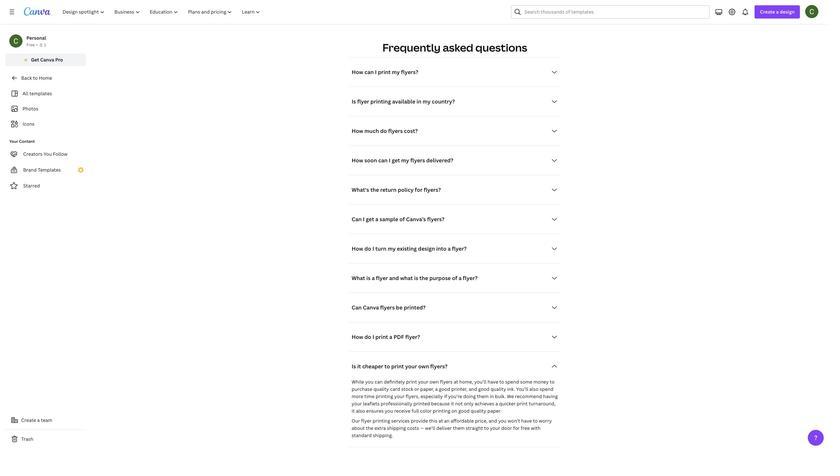Task type: locate. For each thing, give the bounding box(es) containing it.
0 vertical spatial is
[[352, 98, 356, 105]]

own inside dropdown button
[[418, 363, 429, 370]]

1 vertical spatial for
[[513, 425, 520, 432]]

own for flyers?
[[418, 363, 429, 370]]

at up printer,
[[454, 379, 458, 385]]

1 horizontal spatial good
[[458, 408, 470, 414]]

0 vertical spatial you
[[365, 379, 374, 385]]

and inside "dropdown button"
[[389, 275, 399, 282]]

create a team button
[[5, 414, 86, 427]]

1 vertical spatial flyer
[[376, 275, 388, 282]]

it up our
[[352, 408, 355, 414]]

1 is from the top
[[352, 98, 356, 105]]

to right back
[[33, 75, 38, 81]]

2 how from the top
[[352, 128, 363, 135]]

your up professionally
[[394, 394, 405, 400]]

ink.
[[507, 386, 515, 393]]

it left cheaper
[[357, 363, 361, 370]]

1 horizontal spatial spend
[[540, 386, 553, 393]]

canva left the pro
[[40, 57, 54, 63]]

printing down because
[[433, 408, 450, 414]]

0 vertical spatial do
[[380, 128, 387, 135]]

good up if
[[439, 386, 450, 393]]

1 horizontal spatial have
[[521, 418, 532, 424]]

all templates
[[23, 90, 52, 97]]

0 horizontal spatial own
[[418, 363, 429, 370]]

you're
[[448, 394, 462, 400]]

what is a flyer and what is the purpose of a flyer? button
[[349, 272, 561, 285]]

0 vertical spatial them
[[477, 394, 489, 400]]

flyer right our
[[361, 418, 371, 424]]

in right the available
[[417, 98, 421, 105]]

how soon can i get my flyers delivered? button
[[349, 154, 561, 167]]

0 vertical spatial and
[[389, 275, 399, 282]]

the inside "dropdown button"
[[420, 275, 428, 282]]

0 horizontal spatial them
[[453, 425, 465, 432]]

personal
[[26, 35, 46, 41]]

2 is from the top
[[352, 363, 356, 370]]

and up doing
[[469, 386, 477, 393]]

my
[[392, 69, 400, 76], [423, 98, 431, 105], [401, 157, 409, 164], [388, 245, 396, 253]]

quality up 'time'
[[373, 386, 389, 393]]

money
[[533, 379, 549, 385]]

spend up the ink.
[[505, 379, 519, 385]]

how inside "dropdown button"
[[352, 69, 363, 76]]

flyer? right into
[[452, 245, 467, 253]]

flyers? down frequently on the top
[[401, 69, 418, 76]]

canva's
[[406, 216, 426, 223]]

create inside dropdown button
[[760, 9, 775, 15]]

can inside can i get a sample of canva's flyers? dropdown button
[[352, 216, 362, 223]]

0 horizontal spatial have
[[488, 379, 498, 385]]

how for how can i print my flyers?
[[352, 69, 363, 76]]

and down paper.
[[489, 418, 497, 424]]

back to home
[[21, 75, 52, 81]]

templates
[[29, 90, 52, 97]]

1 vertical spatial the
[[420, 275, 428, 282]]

canva left be
[[363, 304, 379, 312]]

is right what
[[414, 275, 418, 282]]

in left bulk.
[[490, 394, 494, 400]]

do right much
[[380, 128, 387, 135]]

get canva pro
[[31, 57, 63, 63]]

icons link
[[9, 118, 82, 130]]

you inside our flyer printing services provide this at an affordable price, and you won't have to worry about the extra shipping costs — we'll deliver them straight to your door for free with standard shipping.
[[498, 418, 507, 424]]

a inside dropdown button
[[776, 9, 779, 15]]

get left sample
[[366, 216, 374, 223]]

0 horizontal spatial of
[[399, 216, 405, 223]]

them down affordable
[[453, 425, 465, 432]]

create inside button
[[21, 417, 36, 424]]

your inside dropdown button
[[405, 363, 417, 370]]

flyers? right policy
[[424, 186, 441, 194]]

and left what
[[389, 275, 399, 282]]

0 vertical spatial in
[[417, 98, 421, 105]]

1 horizontal spatial them
[[477, 394, 489, 400]]

flyer inside our flyer printing services provide this at an affordable price, and you won't have to worry about the extra shipping costs — we'll deliver them straight to your door for free with standard shipping.
[[361, 418, 371, 424]]

1 vertical spatial spend
[[540, 386, 553, 393]]

how can i print my flyers?
[[352, 69, 418, 76]]

flyer? right pdf
[[405, 334, 420, 341]]

3 how from the top
[[352, 157, 363, 164]]

1 horizontal spatial at
[[454, 379, 458, 385]]

0 horizontal spatial you
[[365, 379, 374, 385]]

can down what's
[[352, 216, 362, 223]]

to right money
[[550, 379, 555, 385]]

card
[[390, 386, 400, 393]]

flyers left the cost?
[[388, 128, 403, 135]]

turnaround,
[[529, 401, 556, 407]]

a inside button
[[37, 417, 40, 424]]

i
[[375, 69, 377, 76], [389, 157, 391, 164], [363, 216, 365, 223], [372, 245, 374, 253], [372, 334, 374, 341]]

for inside dropdown button
[[415, 186, 422, 194]]

flyer inside "dropdown button"
[[376, 275, 388, 282]]

create
[[760, 9, 775, 15], [21, 417, 36, 424]]

top level navigation element
[[58, 5, 266, 19]]

2 horizontal spatial you
[[498, 418, 507, 424]]

0 vertical spatial design
[[780, 9, 795, 15]]

them inside while you can definitely print your own flyers at home, you'll have to spend some money to purchase quality card stock or paper, a good printer, and good quality ink. you'll also spend more time printing your flyers, especially if you're doing them in bulk. we recommend having your leaflets professionally printed because it not only achieves a quicker print turnaround, it also ensures you receive full color printing on good quality paper.
[[477, 394, 489, 400]]

christina overa image
[[805, 5, 818, 18]]

1 vertical spatial flyer?
[[463, 275, 478, 282]]

can for soon
[[378, 157, 388, 164]]

flyers inside while you can definitely print your own flyers at home, you'll have to spend some money to purchase quality card stock or paper, a good printer, and good quality ink. you'll also spend more time printing your flyers, especially if you're doing them in bulk. we recommend having your leaflets professionally printed because it not only achieves a quicker print turnaround, it also ensures you receive full color printing on good quality paper.
[[440, 379, 453, 385]]

flyer? right purpose
[[463, 275, 478, 282]]

0 horizontal spatial is
[[366, 275, 370, 282]]

design inside dropdown button
[[418, 245, 435, 253]]

how do i turn my existing design into a flyer?
[[352, 245, 467, 253]]

0 horizontal spatial at
[[439, 418, 443, 424]]

2 vertical spatial flyer
[[361, 418, 371, 424]]

have right you'll
[[488, 379, 498, 385]]

1 horizontal spatial create
[[760, 9, 775, 15]]

turn
[[375, 245, 386, 253]]

0 horizontal spatial for
[[415, 186, 422, 194]]

the inside our flyer printing services provide this at an affordable price, and you won't have to worry about the extra shipping costs — we'll deliver them straight to your door for free with standard shipping.
[[366, 425, 373, 432]]

how do i print a pdf flyer?
[[352, 334, 420, 341]]

trash link
[[5, 433, 86, 446]]

of right sample
[[399, 216, 405, 223]]

while you can definitely print your own flyers at home, you'll have to spend some money to purchase quality card stock or paper, a good printer, and good quality ink. you'll also spend more time printing your flyers, especially if you're doing them in bulk. we recommend having your leaflets professionally printed because it not only achieves a quicker print turnaround, it also ensures you receive full color printing on good quality paper.
[[352, 379, 558, 414]]

0 vertical spatial spend
[[505, 379, 519, 385]]

how for how do i print a pdf flyer?
[[352, 334, 363, 341]]

your
[[9, 139, 18, 144]]

1 vertical spatial and
[[469, 386, 477, 393]]

1 vertical spatial you
[[385, 408, 393, 414]]

how much do flyers cost?
[[352, 128, 418, 135]]

0 horizontal spatial get
[[366, 216, 374, 223]]

flyer inside dropdown button
[[357, 98, 369, 105]]

design left christina overa icon
[[780, 9, 795, 15]]

flyer?
[[452, 245, 467, 253], [463, 275, 478, 282], [405, 334, 420, 341]]

1 horizontal spatial is
[[414, 275, 418, 282]]

them inside our flyer printing services provide this at an affordable price, and you won't have to worry about the extra shipping costs — we'll deliver them straight to your door for free with standard shipping.
[[453, 425, 465, 432]]

you up purchase at the left
[[365, 379, 374, 385]]

a
[[776, 9, 779, 15], [375, 216, 378, 223], [448, 245, 451, 253], [372, 275, 375, 282], [459, 275, 462, 282], [389, 334, 392, 341], [435, 386, 438, 393], [495, 401, 498, 407], [37, 417, 40, 424]]

0 vertical spatial also
[[529, 386, 539, 393]]

0 horizontal spatial canva
[[40, 57, 54, 63]]

quality
[[373, 386, 389, 393], [491, 386, 506, 393], [471, 408, 486, 414]]

0 horizontal spatial it
[[352, 408, 355, 414]]

how
[[352, 69, 363, 76], [352, 128, 363, 135], [352, 157, 363, 164], [352, 245, 363, 253], [352, 334, 363, 341]]

i inside how soon can i get my flyers delivered? dropdown button
[[389, 157, 391, 164]]

them
[[477, 394, 489, 400], [453, 425, 465, 432]]

country?
[[432, 98, 455, 105]]

at
[[454, 379, 458, 385], [439, 418, 443, 424]]

0 vertical spatial at
[[454, 379, 458, 385]]

photos
[[23, 106, 38, 112]]

flyers
[[388, 128, 403, 135], [410, 157, 425, 164], [380, 304, 395, 312], [440, 379, 453, 385]]

also up the recommend at the right of the page
[[529, 386, 539, 393]]

and
[[389, 275, 399, 282], [469, 386, 477, 393], [489, 418, 497, 424]]

0 vertical spatial the
[[370, 186, 379, 194]]

2 vertical spatial can
[[375, 379, 383, 385]]

0 vertical spatial of
[[399, 216, 405, 223]]

good down only
[[458, 408, 470, 414]]

also up our
[[356, 408, 365, 414]]

own inside while you can definitely print your own flyers at home, you'll have to spend some money to purchase quality card stock or paper, a good printer, and good quality ink. you'll also spend more time printing your flyers, especially if you're doing them in bulk. we recommend having your leaflets professionally printed because it not only achieves a quicker print turnaround, it also ensures you receive full color printing on good quality paper.
[[429, 379, 439, 385]]

it
[[357, 363, 361, 370], [451, 401, 454, 407], [352, 408, 355, 414]]

for down won't
[[513, 425, 520, 432]]

my left the country?
[[423, 98, 431, 105]]

do for turn
[[364, 245, 371, 253]]

free
[[521, 425, 530, 432]]

0 vertical spatial create
[[760, 9, 775, 15]]

my down frequently on the top
[[392, 69, 400, 76]]

0 vertical spatial can
[[352, 216, 362, 223]]

2 vertical spatial you
[[498, 418, 507, 424]]

in
[[417, 98, 421, 105], [490, 394, 494, 400]]

1 vertical spatial is
[[352, 363, 356, 370]]

1 horizontal spatial in
[[490, 394, 494, 400]]

services
[[391, 418, 410, 424]]

flyer
[[357, 98, 369, 105], [376, 275, 388, 282], [361, 418, 371, 424]]

1 horizontal spatial and
[[469, 386, 477, 393]]

design left into
[[418, 245, 435, 253]]

my inside "dropdown button"
[[392, 69, 400, 76]]

your up stock
[[405, 363, 417, 370]]

1 vertical spatial also
[[356, 408, 365, 414]]

time
[[364, 394, 374, 400]]

paper,
[[420, 386, 434, 393]]

canva inside the can canva flyers be printed? dropdown button
[[363, 304, 379, 312]]

about
[[352, 425, 365, 432]]

existing
[[397, 245, 417, 253]]

0 vertical spatial for
[[415, 186, 422, 194]]

1 how from the top
[[352, 69, 363, 76]]

1 vertical spatial own
[[429, 379, 439, 385]]

1 vertical spatial can
[[352, 304, 362, 312]]

2 can from the top
[[352, 304, 362, 312]]

0 horizontal spatial and
[[389, 275, 399, 282]]

icons
[[23, 121, 35, 127]]

i inside how do i turn my existing design into a flyer? dropdown button
[[372, 245, 374, 253]]

1 vertical spatial canva
[[363, 304, 379, 312]]

do left turn
[[364, 245, 371, 253]]

the left return
[[370, 186, 379, 194]]

is it cheaper to print your own flyers? button
[[349, 360, 561, 373]]

1 vertical spatial in
[[490, 394, 494, 400]]

1 vertical spatial of
[[452, 275, 457, 282]]

1 horizontal spatial of
[[452, 275, 457, 282]]

of right purpose
[[452, 275, 457, 282]]

it inside dropdown button
[[357, 363, 361, 370]]

0 vertical spatial canva
[[40, 57, 54, 63]]

you up door
[[498, 418, 507, 424]]

starred
[[23, 183, 40, 189]]

how for how do i turn my existing design into a flyer?
[[352, 245, 363, 253]]

i for flyers?
[[375, 69, 377, 76]]

2 vertical spatial do
[[364, 334, 371, 341]]

good down you'll
[[478, 386, 489, 393]]

flyer for is
[[357, 98, 369, 105]]

can
[[352, 216, 362, 223], [352, 304, 362, 312]]

flyer up much
[[357, 98, 369, 105]]

at left an
[[439, 418, 443, 424]]

the left purpose
[[420, 275, 428, 282]]

flyers up if
[[440, 379, 453, 385]]

i inside how can i print my flyers? "dropdown button"
[[375, 69, 377, 76]]

0 horizontal spatial also
[[356, 408, 365, 414]]

1 horizontal spatial own
[[429, 379, 439, 385]]

2 horizontal spatial good
[[478, 386, 489, 393]]

1 horizontal spatial canva
[[363, 304, 379, 312]]

1 vertical spatial get
[[366, 216, 374, 223]]

templates
[[38, 167, 61, 173]]

it left the not
[[451, 401, 454, 407]]

2 vertical spatial it
[[352, 408, 355, 414]]

flyer? inside "dropdown button"
[[463, 275, 478, 282]]

1 horizontal spatial design
[[780, 9, 795, 15]]

of inside dropdown button
[[399, 216, 405, 223]]

flyers? up paper, at bottom right
[[430, 363, 447, 370]]

and inside while you can definitely print your own flyers at home, you'll have to spend some money to purchase quality card stock or paper, a good printer, and good quality ink. you'll also spend more time printing your flyers, especially if you're doing them in bulk. we recommend having your leaflets professionally printed because it not only achieves a quicker print turnaround, it also ensures you receive full color printing on good quality paper.
[[469, 386, 477, 393]]

to right cheaper
[[385, 363, 390, 370]]

can down "what"
[[352, 304, 362, 312]]

them up achieves
[[477, 394, 489, 400]]

can
[[364, 69, 374, 76], [378, 157, 388, 164], [375, 379, 383, 385]]

0 vertical spatial have
[[488, 379, 498, 385]]

2 horizontal spatial and
[[489, 418, 497, 424]]

canva
[[40, 57, 54, 63], [363, 304, 379, 312]]

is
[[352, 98, 356, 105], [352, 363, 356, 370]]

0 horizontal spatial design
[[418, 245, 435, 253]]

create for create a design
[[760, 9, 775, 15]]

flyer right "what"
[[376, 275, 388, 282]]

1 horizontal spatial quality
[[471, 408, 486, 414]]

creators
[[23, 151, 42, 157]]

printing up "extra"
[[373, 418, 390, 424]]

your left door
[[490, 425, 500, 432]]

do up cheaper
[[364, 334, 371, 341]]

quality down achieves
[[471, 408, 486, 414]]

1 horizontal spatial for
[[513, 425, 520, 432]]

printing left the available
[[370, 98, 391, 105]]

the left "extra"
[[366, 425, 373, 432]]

0 vertical spatial flyer?
[[452, 245, 467, 253]]

canva for get
[[40, 57, 54, 63]]

also
[[529, 386, 539, 393], [356, 408, 365, 414]]

i inside how do i print a pdf flyer? dropdown button
[[372, 334, 374, 341]]

4 how from the top
[[352, 245, 363, 253]]

is right "what"
[[366, 275, 370, 282]]

0 vertical spatial own
[[418, 363, 429, 370]]

to down price,
[[484, 425, 489, 432]]

1 vertical spatial do
[[364, 245, 371, 253]]

sample
[[380, 216, 398, 223]]

own
[[418, 363, 429, 370], [429, 379, 439, 385]]

have up free
[[521, 418, 532, 424]]

at inside our flyer printing services provide this at an affordable price, and you won't have to worry about the extra shipping costs — we'll deliver them straight to your door for free with standard shipping.
[[439, 418, 443, 424]]

for inside our flyer printing services provide this at an affordable price, and you won't have to worry about the extra shipping costs — we'll deliver them straight to your door for free with standard shipping.
[[513, 425, 520, 432]]

can inside the can canva flyers be printed? dropdown button
[[352, 304, 362, 312]]

leaflets
[[363, 401, 380, 407]]

to
[[33, 75, 38, 81], [385, 363, 390, 370], [499, 379, 504, 385], [550, 379, 555, 385], [533, 418, 538, 424], [484, 425, 489, 432]]

can inside while you can definitely print your own flyers at home, you'll have to spend some money to purchase quality card stock or paper, a good printer, and good quality ink. you'll also spend more time printing your flyers, especially if you're doing them in bulk. we recommend having your leaflets professionally printed because it not only achieves a quicker print turnaround, it also ensures you receive full color printing on good quality paper.
[[375, 379, 383, 385]]

1 vertical spatial them
[[453, 425, 465, 432]]

is it cheaper to print your own flyers?
[[352, 363, 447, 370]]

1 vertical spatial have
[[521, 418, 532, 424]]

0 vertical spatial flyer
[[357, 98, 369, 105]]

do for print
[[364, 334, 371, 341]]

get right soon
[[392, 157, 400, 164]]

1
[[44, 42, 46, 48]]

all
[[23, 90, 28, 97]]

you down professionally
[[385, 408, 393, 414]]

printing inside our flyer printing services provide this at an affordable price, and you won't have to worry about the extra shipping costs — we'll deliver them straight to your door for free with standard shipping.
[[373, 418, 390, 424]]

2 horizontal spatial it
[[451, 401, 454, 407]]

0 vertical spatial can
[[364, 69, 374, 76]]

quality up bulk.
[[491, 386, 506, 393]]

0 vertical spatial it
[[357, 363, 361, 370]]

you
[[365, 379, 374, 385], [385, 408, 393, 414], [498, 418, 507, 424]]

professionally
[[381, 401, 412, 407]]

1 horizontal spatial also
[[529, 386, 539, 393]]

1 vertical spatial create
[[21, 417, 36, 424]]

0 horizontal spatial create
[[21, 417, 36, 424]]

own for flyers
[[429, 379, 439, 385]]

on
[[451, 408, 457, 414]]

1 vertical spatial can
[[378, 157, 388, 164]]

1 vertical spatial design
[[418, 245, 435, 253]]

1 horizontal spatial get
[[392, 157, 400, 164]]

0 horizontal spatial in
[[417, 98, 421, 105]]

1 can from the top
[[352, 216, 362, 223]]

0 horizontal spatial spend
[[505, 379, 519, 385]]

won't
[[508, 418, 520, 424]]

canva inside get canva pro button
[[40, 57, 54, 63]]

2 vertical spatial the
[[366, 425, 373, 432]]

to inside back to home link
[[33, 75, 38, 81]]

for right policy
[[415, 186, 422, 194]]

can inside dropdown button
[[378, 157, 388, 164]]

only
[[464, 401, 474, 407]]

can i get a sample of canva's flyers?
[[352, 216, 444, 223]]

5 how from the top
[[352, 334, 363, 341]]

return
[[380, 186, 397, 194]]

None search field
[[511, 5, 710, 19]]

2 vertical spatial and
[[489, 418, 497, 424]]

1 vertical spatial at
[[439, 418, 443, 424]]

your up paper, at bottom right
[[418, 379, 428, 385]]

spend up having
[[540, 386, 553, 393]]

1 horizontal spatial it
[[357, 363, 361, 370]]

flyers?
[[401, 69, 418, 76], [424, 186, 441, 194], [427, 216, 444, 223], [430, 363, 447, 370]]

you'll
[[516, 386, 528, 393]]

especially
[[421, 394, 443, 400]]

if
[[444, 394, 447, 400]]



Task type: vqa. For each thing, say whether or not it's contained in the screenshot.
THE CANVA EDITOR WITH TEMPLATES AVAILABLE FOR SMALL TEAMS image
no



Task type: describe. For each thing, give the bounding box(es) containing it.
not
[[455, 401, 463, 407]]

to inside is it cheaper to print your own flyers? dropdown button
[[385, 363, 390, 370]]

worry
[[539, 418, 552, 424]]

back to home link
[[5, 71, 86, 85]]

in inside while you can definitely print your own flyers at home, you'll have to spend some money to purchase quality card stock or paper, a good printer, and good quality ink. you'll also spend more time printing your flyers, especially if you're doing them in bulk. we recommend having your leaflets professionally printed because it not only achieves a quicker print turnaround, it also ensures you receive full color printing on good quality paper.
[[490, 394, 494, 400]]

provide
[[411, 418, 428, 424]]

available
[[392, 98, 415, 105]]

flyers? inside "dropdown button"
[[401, 69, 418, 76]]

the inside dropdown button
[[370, 186, 379, 194]]

creators you follow
[[23, 151, 68, 157]]

can canva flyers be printed?
[[352, 304, 426, 312]]

can for you
[[375, 379, 383, 385]]

ensures
[[366, 408, 384, 414]]

home
[[39, 75, 52, 81]]

i for existing
[[372, 245, 374, 253]]

is flyer printing available in my country? button
[[349, 95, 561, 108]]

create a design button
[[755, 5, 800, 19]]

1 is from the left
[[366, 275, 370, 282]]

0 horizontal spatial quality
[[373, 386, 389, 393]]

can i get a sample of canva's flyers? button
[[349, 213, 561, 226]]

bulk.
[[495, 394, 506, 400]]

to up bulk.
[[499, 379, 504, 385]]

get canva pro button
[[5, 54, 86, 66]]

we'll
[[425, 425, 435, 432]]

frequently
[[383, 40, 441, 55]]

and inside our flyer printing services provide this at an affordable price, and you won't have to worry about the extra shipping costs — we'll deliver them straight to your door for free with standard shipping.
[[489, 418, 497, 424]]

your inside our flyer printing services provide this at an affordable price, and you won't have to worry about the extra shipping costs — we'll deliver them straight to your door for free with standard shipping.
[[490, 425, 500, 432]]

color
[[420, 408, 432, 414]]

how do i turn my existing design into a flyer? button
[[349, 242, 561, 256]]

is for is flyer printing available in my country?
[[352, 98, 356, 105]]

is flyer printing available in my country?
[[352, 98, 455, 105]]

printing down card
[[376, 394, 393, 400]]

Search search field
[[524, 6, 705, 18]]

0 horizontal spatial good
[[439, 386, 450, 393]]

creators you follow link
[[5, 148, 86, 161]]

in inside dropdown button
[[417, 98, 421, 105]]

can inside "dropdown button"
[[364, 69, 374, 76]]

create a team
[[21, 417, 52, 424]]

printed?
[[404, 304, 426, 312]]

much
[[364, 128, 379, 135]]

costs
[[407, 425, 419, 432]]

my up policy
[[401, 157, 409, 164]]

flyers left delivered?
[[410, 157, 425, 164]]

free •
[[26, 42, 38, 48]]

how for how much do flyers cost?
[[352, 128, 363, 135]]

with
[[531, 425, 541, 432]]

can for can canva flyers be printed?
[[352, 304, 362, 312]]

what
[[400, 275, 413, 282]]

printing inside dropdown button
[[370, 98, 391, 105]]

our
[[352, 418, 360, 424]]

team
[[41, 417, 52, 424]]

more
[[352, 394, 363, 400]]

flyer for our
[[361, 418, 371, 424]]

our flyer printing services provide this at an affordable price, and you won't have to worry about the extra shipping costs — we'll deliver them straight to your door for free with standard shipping.
[[352, 418, 552, 439]]

1 vertical spatial it
[[451, 401, 454, 407]]

frequently asked questions
[[383, 40, 527, 55]]

brand templates link
[[5, 163, 86, 177]]

flyers left be
[[380, 304, 395, 312]]

starred link
[[5, 179, 86, 193]]

some
[[520, 379, 532, 385]]

can for can i get a sample of canva's flyers?
[[352, 216, 362, 223]]

follow
[[53, 151, 68, 157]]

0 vertical spatial get
[[392, 157, 400, 164]]

i for pdf
[[372, 334, 374, 341]]

shipping
[[387, 425, 406, 432]]

home,
[[459, 379, 473, 385]]

cost?
[[404, 128, 418, 135]]

affordable
[[451, 418, 474, 424]]

photos link
[[9, 103, 82, 115]]

of inside "dropdown button"
[[452, 275, 457, 282]]

how can i print my flyers? button
[[349, 66, 561, 79]]

free
[[26, 42, 35, 48]]

what's the return policy for flyers?
[[352, 186, 441, 194]]

2 vertical spatial flyer?
[[405, 334, 420, 341]]

flyers? right canva's
[[427, 216, 444, 223]]

door
[[501, 425, 512, 432]]

2 is from the left
[[414, 275, 418, 282]]

i inside can i get a sample of canva's flyers? dropdown button
[[363, 216, 365, 223]]

trash
[[21, 436, 33, 442]]

delivered?
[[426, 157, 453, 164]]

this
[[429, 418, 437, 424]]

have inside our flyer printing services provide this at an affordable price, and you won't have to worry about the extra shipping costs — we'll deliver them straight to your door for free with standard shipping.
[[521, 418, 532, 424]]

design inside dropdown button
[[780, 9, 795, 15]]

have inside while you can definitely print your own flyers at home, you'll have to spend some money to purchase quality card stock or paper, a good printer, and good quality ink. you'll also spend more time printing your flyers, especially if you're doing them in bulk. we recommend having your leaflets professionally printed because it not only achieves a quicker print turnaround, it also ensures you receive full color printing on good quality paper.
[[488, 379, 498, 385]]

how soon can i get my flyers delivered?
[[352, 157, 453, 164]]

your down more
[[352, 401, 362, 407]]

recommend
[[515, 394, 542, 400]]

full
[[412, 408, 419, 414]]

print inside "dropdown button"
[[378, 69, 391, 76]]

pdf
[[394, 334, 404, 341]]

is for is it cheaper to print your own flyers?
[[352, 363, 356, 370]]

brand templates
[[23, 167, 61, 173]]

back
[[21, 75, 32, 81]]

stock
[[401, 386, 413, 393]]

create for create a team
[[21, 417, 36, 424]]

soon
[[364, 157, 377, 164]]

printer,
[[451, 386, 468, 393]]

doing
[[463, 394, 476, 400]]

pro
[[55, 57, 63, 63]]

how for how soon can i get my flyers delivered?
[[352, 157, 363, 164]]

standard
[[352, 433, 372, 439]]

brand
[[23, 167, 37, 173]]

get
[[31, 57, 39, 63]]

2 horizontal spatial quality
[[491, 386, 506, 393]]

quicker
[[499, 401, 516, 407]]

canva for can
[[363, 304, 379, 312]]

achieves
[[475, 401, 494, 407]]

we
[[507, 394, 514, 400]]

what
[[352, 275, 365, 282]]

how do i print a pdf flyer? button
[[349, 331, 561, 344]]

purchase
[[352, 386, 372, 393]]

your content
[[9, 139, 35, 144]]

be
[[396, 304, 403, 312]]

questions
[[475, 40, 527, 55]]

shipping.
[[373, 433, 393, 439]]

all templates link
[[9, 87, 82, 100]]

asked
[[443, 40, 473, 55]]

1 horizontal spatial you
[[385, 408, 393, 414]]

my right turn
[[388, 245, 396, 253]]

extra
[[374, 425, 386, 432]]

printed
[[413, 401, 430, 407]]

at inside while you can definitely print your own flyers at home, you'll have to spend some money to purchase quality card stock or paper, a good printer, and good quality ink. you'll also spend more time printing your flyers, especially if you're doing them in bulk. we recommend having your leaflets professionally printed because it not only achieves a quicker print turnaround, it also ensures you receive full color printing on good quality paper.
[[454, 379, 458, 385]]

straight
[[466, 425, 483, 432]]

to up with at right
[[533, 418, 538, 424]]



